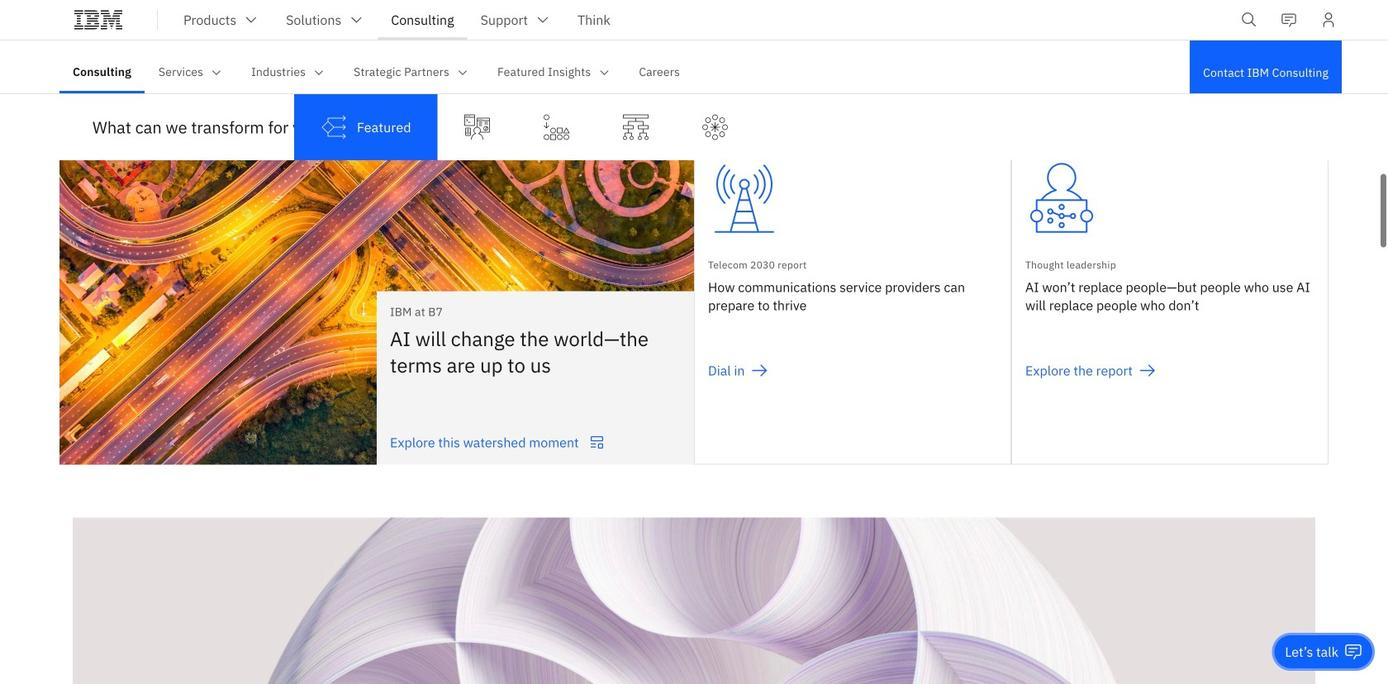 Task type: describe. For each thing, give the bounding box(es) containing it.
let's talk element
[[1285, 643, 1339, 661]]



